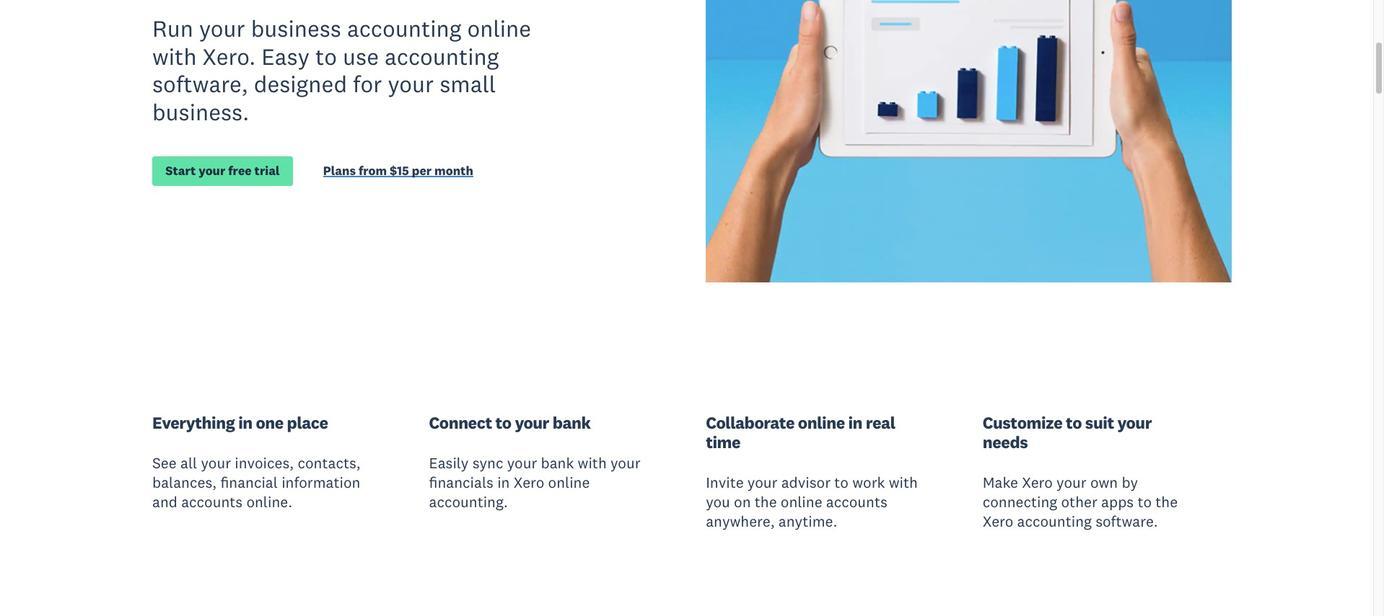 Task type: vqa. For each thing, say whether or not it's contained in the screenshot.
A list of all an accounting practice's clients displays on a laptop. image
no



Task type: locate. For each thing, give the bounding box(es) containing it.
to down by
[[1138, 493, 1152, 512]]

in down sync
[[497, 474, 510, 493]]

accounting
[[347, 14, 461, 43], [385, 42, 499, 70], [1017, 513, 1092, 532]]

bank up easily sync your bank with your financials in xero online accounting.
[[553, 413, 591, 434]]

2 horizontal spatial in
[[848, 413, 862, 434]]

month
[[434, 163, 473, 179]]

0 horizontal spatial with
[[152, 42, 197, 70]]

on
[[734, 493, 751, 512]]

you
[[706, 493, 730, 512]]

advisor
[[781, 473, 831, 493]]

your
[[199, 14, 245, 43], [388, 69, 434, 98], [199, 163, 225, 179], [515, 413, 549, 434], [1117, 413, 1152, 434], [201, 454, 231, 473], [507, 454, 537, 473], [610, 454, 640, 473], [747, 473, 777, 493], [1056, 473, 1087, 493]]

to inside run your business accounting online with xero. easy to use accounting software, designed for your small business.
[[315, 42, 337, 70]]

accounts down balances,
[[181, 493, 243, 513]]

collaborate
[[706, 413, 795, 434]]

bank
[[553, 413, 591, 434], [541, 454, 574, 473]]

with inside run your business accounting online with xero. easy to use accounting software, designed for your small business.
[[152, 42, 197, 70]]

invoices,
[[235, 454, 294, 473]]

with
[[152, 42, 197, 70], [578, 454, 607, 473], [889, 473, 918, 493]]

the up software.
[[1155, 493, 1178, 512]]

in left one
[[238, 413, 252, 434]]

accounts inside invite your advisor to work with you on the online accounts anywhere, anytime.
[[826, 493, 887, 512]]

1 horizontal spatial with
[[578, 454, 607, 473]]

start your free trial link
[[152, 156, 293, 186]]

bank for sync
[[541, 454, 574, 473]]

2 horizontal spatial xero
[[1022, 473, 1053, 493]]

run
[[152, 14, 193, 43]]

start your free trial
[[165, 163, 280, 179]]

for
[[353, 69, 382, 98]]

bank down connect to your bank
[[541, 454, 574, 473]]

xero down 'connecting'
[[983, 513, 1013, 532]]

the right on
[[755, 493, 777, 512]]

online
[[467, 14, 531, 43], [798, 413, 845, 434], [548, 474, 590, 493], [781, 493, 822, 512]]

2 horizontal spatial with
[[889, 473, 918, 493]]

with for invite
[[889, 473, 918, 493]]

1 horizontal spatial accounts
[[826, 493, 887, 512]]

the inside make xero your own by connecting other apps to the xero accounting software.
[[1155, 493, 1178, 512]]

the
[[755, 493, 777, 512], [1155, 493, 1178, 512]]

0 vertical spatial bank
[[553, 413, 591, 434]]

see
[[152, 454, 177, 473]]

everything
[[152, 413, 235, 434]]

online inside collaborate online in real time
[[798, 413, 845, 434]]

1 horizontal spatial the
[[1155, 493, 1178, 512]]

to left 'work' on the right
[[834, 473, 849, 493]]

with inside invite your advisor to work with you on the online accounts anywhere, anytime.
[[889, 473, 918, 493]]

0 horizontal spatial xero
[[514, 474, 544, 493]]

your inside invite your advisor to work with you on the online accounts anywhere, anytime.
[[747, 473, 777, 493]]

0 horizontal spatial accounts
[[181, 493, 243, 513]]

bank inside easily sync your bank with your financials in xero online accounting.
[[541, 454, 574, 473]]

business
[[251, 14, 341, 43]]

your inside see all your invoices, contacts, balances, financial information and accounts online.
[[201, 454, 231, 473]]

plans
[[323, 163, 356, 179]]

in
[[238, 413, 252, 434], [848, 413, 862, 434], [497, 474, 510, 493]]

see all your invoices, contacts, balances, financial information and accounts online.
[[152, 454, 361, 513]]

to left use
[[315, 42, 337, 70]]

use
[[343, 42, 379, 70]]

in left real
[[848, 413, 862, 434]]

work
[[852, 473, 885, 493]]

by
[[1122, 473, 1138, 493]]

0 horizontal spatial the
[[755, 493, 777, 512]]

1 the from the left
[[755, 493, 777, 512]]

to left suit
[[1066, 413, 1082, 434]]

in inside collaborate online in real time
[[848, 413, 862, 434]]

collaborate online in real time
[[706, 413, 895, 453]]

contacts,
[[298, 454, 361, 473]]

accounts down 'work' on the right
[[826, 493, 887, 512]]

2 the from the left
[[1155, 493, 1178, 512]]

1 accounts from the left
[[826, 493, 887, 512]]

1 vertical spatial bank
[[541, 454, 574, 473]]

xero up 'connecting'
[[1022, 473, 1053, 493]]

your inside "customize to suit your needs"
[[1117, 413, 1152, 434]]

2 accounts from the left
[[181, 493, 243, 513]]

connect
[[429, 413, 492, 434]]

bank for to
[[553, 413, 591, 434]]

from
[[359, 163, 387, 179]]

to inside make xero your own by connecting other apps to the xero accounting software.
[[1138, 493, 1152, 512]]

run your business accounting online with xero. easy to use accounting software, designed for your small business.
[[152, 14, 531, 126]]

xero down connect to your bank
[[514, 474, 544, 493]]

accounts
[[826, 493, 887, 512], [181, 493, 243, 513]]

to inside invite your advisor to work with you on the online accounts anywhere, anytime.
[[834, 473, 849, 493]]

1 horizontal spatial xero
[[983, 513, 1013, 532]]

the inside invite your advisor to work with you on the online accounts anywhere, anytime.
[[755, 493, 777, 512]]

to
[[315, 42, 337, 70], [495, 413, 511, 434], [1066, 413, 1082, 434], [834, 473, 849, 493], [1138, 493, 1152, 512]]

1 horizontal spatial in
[[497, 474, 510, 493]]

a chart of income and expenses displays in xero's online accounting software on a tablet. image
[[706, 0, 1232, 283]]

easy
[[261, 42, 310, 70]]

xero
[[1022, 473, 1053, 493], [514, 474, 544, 493], [983, 513, 1013, 532]]

to inside "customize to suit your needs"
[[1066, 413, 1082, 434]]

online inside easily sync your bank with your financials in xero online accounting.
[[548, 474, 590, 493]]

designed
[[254, 69, 347, 98]]

customize
[[983, 413, 1062, 434]]

with inside easily sync your bank with your financials in xero online accounting.
[[578, 454, 607, 473]]

software,
[[152, 69, 248, 98]]



Task type: describe. For each thing, give the bounding box(es) containing it.
financial
[[220, 474, 278, 493]]

per
[[412, 163, 432, 179]]

in inside easily sync your bank with your financials in xero online accounting.
[[497, 474, 510, 493]]

plans from $15 per month
[[323, 163, 473, 179]]

online.
[[246, 493, 292, 513]]

with for run
[[152, 42, 197, 70]]

make xero your own by connecting other apps to the xero accounting software.
[[983, 473, 1178, 532]]

software.
[[1095, 513, 1158, 532]]

plans from $15 per month link
[[323, 163, 473, 182]]

real
[[866, 413, 895, 434]]

customize to suit your needs
[[983, 413, 1152, 453]]

invite your advisor to work with you on the online accounts anywhere, anytime.
[[706, 473, 918, 532]]

online inside invite your advisor to work with you on the online accounts anywhere, anytime.
[[781, 493, 822, 512]]

make
[[983, 473, 1018, 493]]

anywhere,
[[706, 513, 775, 532]]

apps
[[1101, 493, 1134, 512]]

easily sync your bank with your financials in xero online accounting.
[[429, 454, 640, 513]]

to right connect
[[495, 413, 511, 434]]

trial
[[254, 163, 280, 179]]

information
[[282, 474, 360, 493]]

business.
[[152, 97, 249, 126]]

start
[[165, 163, 196, 179]]

time
[[706, 432, 740, 453]]

everything in one place
[[152, 413, 328, 434]]

online inside run your business accounting online with xero. easy to use accounting software, designed for your small business.
[[467, 14, 531, 43]]

and
[[152, 493, 177, 513]]

connect to your bank
[[429, 413, 591, 434]]

invite
[[706, 473, 744, 493]]

accounting.
[[429, 493, 508, 513]]

easily
[[429, 454, 469, 473]]

needs
[[983, 432, 1028, 453]]

place
[[287, 413, 328, 434]]

free
[[228, 163, 252, 179]]

$15
[[390, 163, 409, 179]]

suit
[[1085, 413, 1114, 434]]

0 horizontal spatial in
[[238, 413, 252, 434]]

financials
[[429, 474, 494, 493]]

accounts inside see all your invoices, contacts, balances, financial information and accounts online.
[[181, 493, 243, 513]]

own
[[1090, 473, 1118, 493]]

small
[[440, 69, 496, 98]]

sync
[[472, 454, 503, 473]]

anytime.
[[778, 513, 837, 532]]

one
[[256, 413, 283, 434]]

all
[[180, 454, 197, 473]]

other
[[1061, 493, 1097, 512]]

accounting inside make xero your own by connecting other apps to the xero accounting software.
[[1017, 513, 1092, 532]]

xero.
[[202, 42, 256, 70]]

xero inside easily sync your bank with your financials in xero online accounting.
[[514, 474, 544, 493]]

your inside make xero your own by connecting other apps to the xero accounting software.
[[1056, 473, 1087, 493]]

connecting
[[983, 493, 1057, 512]]

balances,
[[152, 474, 217, 493]]



